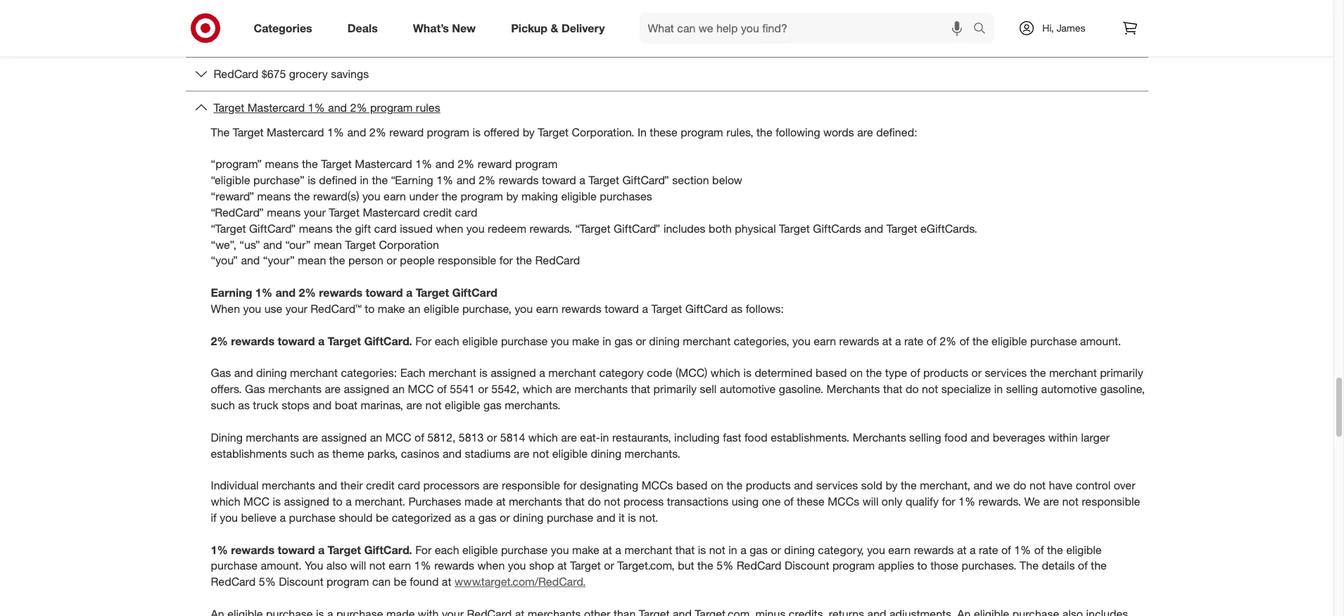 Task type: locate. For each thing, give the bounding box(es) containing it.
0 vertical spatial rate
[[904, 334, 924, 348]]

mean right "our"
[[314, 238, 342, 252]]

0 vertical spatial discount
[[785, 559, 829, 573]]

your right use
[[286, 302, 308, 316]]

to down their
[[333, 495, 343, 509]]

as inside dining merchants are assigned an mcc of 5812, 5813 or 5814 which are eat-in restaurants, including fast food establishments. merchants selling food and beverages within larger establishments such as theme parks, casinos and stadiums are not eligible dining merchants.
[[318, 447, 329, 461]]

merchant up target.com,
[[625, 543, 672, 557]]

hi, james
[[1043, 22, 1086, 34]]

1 horizontal spatial reward
[[478, 157, 512, 171]]

assigned up "theme"
[[321, 431, 367, 445]]

0 vertical spatial your
[[304, 205, 326, 220]]

merchants. down the 5542,
[[505, 398, 561, 412]]

beverages
[[993, 431, 1045, 445]]

dining inside gas and dining merchant categories: each merchant is assigned a merchant category code (mcc) which is determined based on the type of products or services the merchant primarily offers. gas merchants are assigned an mcc of 5541 or 5542, which are merchants that primarily sell automotive gasoline. merchants that do not specialize in selling automotive gasoline, such as truck stops and boat marinas, are not eligible gas merchants.
[[256, 366, 287, 380]]

and down "us" at top
[[241, 254, 260, 268]]

also
[[326, 559, 347, 573]]

0 horizontal spatial automotive
[[720, 382, 776, 396]]

an inside earning 1% and 2% rewards toward a target giftcard when you use your redcard™ to make an eligible purchase, you earn rewards toward a target giftcard as follows:
[[408, 302, 421, 316]]

1 vertical spatial make
[[572, 334, 600, 348]]

0 horizontal spatial reward
[[389, 125, 424, 139]]

means
[[265, 157, 299, 171], [257, 189, 291, 203], [267, 205, 301, 220], [299, 222, 333, 236]]

category
[[599, 366, 644, 380]]

0 vertical spatial credit
[[423, 205, 452, 220]]

rules,
[[727, 125, 754, 139]]

qualify
[[906, 495, 939, 509]]

but
[[678, 559, 694, 573]]

or
[[387, 254, 397, 268], [636, 334, 646, 348], [972, 366, 982, 380], [478, 382, 488, 396], [487, 431, 497, 445], [500, 511, 510, 525], [771, 543, 781, 557], [604, 559, 614, 573]]

is inside the for each eligible purchase you make at a merchant that is not in a gas or dining category, you earn rewards at a rate of 1% of the eligible purchase amount. you also will not earn 1% rewards when you shop at target or target.com, but the 5% redcard discount program applies to those purchases. the details of the redcard 5% discount program can be found at
[[698, 543, 706, 557]]

earn inside "program" means the target mastercard 1% and 2% reward program "eligible purchase" is defined in the "earning 1% and 2% rewards toward a target giftcard" section below "reward" means the reward(s) you earn under the program by making eligible purchases "redcard" means your target mastercard credit card "target giftcard" means the gift card issued when you redeem rewards. "target giftcard" includes both physical target giftcards and target egiftcards. "we", "us" and "our" mean target corporation "you" and "your" mean the person or people responsible for the redcard
[[384, 189, 406, 203]]

1 horizontal spatial "target
[[575, 222, 611, 236]]

merchants
[[827, 382, 880, 396], [853, 431, 906, 445]]

the up the details
[[1047, 543, 1063, 557]]

eligible inside gas and dining merchant categories: each merchant is assigned a merchant category code (mcc) which is determined based on the type of products or services the merchant primarily offers. gas merchants are assigned an mcc of 5541 or 5542, which are merchants that primarily sell automotive gasoline. merchants that do not specialize in selling automotive gasoline, such as truck stops and boat marinas, are not eligible gas merchants.
[[445, 398, 480, 412]]

make inside earning 1% and 2% rewards toward a target giftcard when you use your redcard™ to make an eligible purchase, you earn rewards toward a target giftcard as follows:
[[378, 302, 405, 316]]

2 vertical spatial mcc
[[244, 495, 270, 509]]

1 vertical spatial based
[[676, 479, 708, 493]]

the up using
[[727, 479, 743, 493]]

the left "type" in the right bottom of the page
[[866, 366, 882, 380]]

merchants.
[[505, 398, 561, 412], [625, 447, 681, 461]]

do
[[906, 382, 919, 396], [1014, 479, 1027, 493], [588, 495, 601, 509]]

these right one
[[797, 495, 825, 509]]

for inside "program" means the target mastercard 1% and 2% reward program "eligible purchase" is defined in the "earning 1% and 2% rewards toward a target giftcard" section below "reward" means the reward(s) you earn under the program by making eligible purchases "redcard" means your target mastercard credit card "target giftcard" means the gift card issued when you redeem rewards. "target giftcard" includes both physical target giftcards and target egiftcards. "we", "us" and "our" mean target corporation "you" and "your" mean the person or people responsible for the redcard
[[500, 254, 513, 268]]

0 horizontal spatial merchants.
[[505, 398, 561, 412]]

person
[[348, 254, 384, 268]]

giftcard. for 1% rewards toward a target giftcard.
[[364, 543, 412, 557]]

food right fast
[[745, 431, 768, 445]]

or down corporation
[[387, 254, 397, 268]]

what's new
[[413, 21, 476, 35]]

believe
[[241, 511, 277, 525]]

rewards.
[[530, 222, 572, 236], [979, 495, 1021, 509]]

0 horizontal spatial 5%
[[259, 575, 276, 589]]

not inside dining merchants are assigned an mcc of 5812, 5813 or 5814 which are eat-in restaurants, including fast food establishments. merchants selling food and beverages within larger establishments such as theme parks, casinos and stadiums are not eligible dining merchants.
[[533, 447, 549, 461]]

products up one
[[746, 479, 791, 493]]

1 each from the top
[[435, 334, 459, 348]]

not.
[[639, 511, 658, 525]]

program left rules,
[[681, 125, 723, 139]]

redcard down if
[[211, 575, 256, 589]]

automotive up within at the bottom of the page
[[1041, 382, 1097, 396]]

1 vertical spatial the
[[1020, 559, 1039, 573]]

1 horizontal spatial these
[[797, 495, 825, 509]]

merchants
[[268, 382, 322, 396], [575, 382, 628, 396], [246, 431, 299, 445], [262, 479, 315, 493], [509, 495, 562, 509]]

eligible inside "program" means the target mastercard 1% and 2% reward program "eligible purchase" is defined in the "earning 1% and 2% rewards toward a target giftcard" section below "reward" means the reward(s) you earn under the program by making eligible purchases "redcard" means your target mastercard credit card "target giftcard" means the gift card issued when you redeem rewards. "target giftcard" includes both physical target giftcards and target egiftcards. "we", "us" and "our" mean target corporation "you" and "your" mean the person or people responsible for the redcard
[[561, 189, 597, 203]]

2 vertical spatial for
[[942, 495, 956, 509]]

0 vertical spatial be
[[376, 511, 389, 525]]

assigned up the 5542,
[[491, 366, 536, 380]]

1 vertical spatial mcc
[[385, 431, 411, 445]]

do inside gas and dining merchant categories: each merchant is assigned a merchant category code (mcc) which is determined based on the type of products or services the merchant primarily offers. gas merchants are assigned an mcc of 5541 or 5542, which are merchants that primarily sell automotive gasoline. merchants that do not specialize in selling automotive gasoline, such as truck stops and boat marinas, are not eligible gas merchants.
[[906, 382, 919, 396]]

1 vertical spatial be
[[394, 575, 407, 589]]

toward up the 2% rewards toward a target giftcard. for each eligible purchase you make in gas or dining merchant categories, you earn rewards at a rate of 2% of the eligible purchase amount.
[[605, 302, 639, 316]]

merchant inside the for each eligible purchase you make at a merchant that is not in a gas or dining category, you earn rewards at a rate of 1% of the eligible purchase amount. you also will not earn 1% rewards when you shop at target or target.com, but the 5% redcard discount program applies to those purchases. the details of the redcard 5% discount program can be found at
[[625, 543, 672, 557]]

that down category
[[631, 382, 650, 396]]

dining inside the individual merchants and their credit card processors are responsible for designating mccs based on the products and services sold by the merchant, and we do not have control over which mcc is assigned to a merchant. purchases made at merchants that do not process transactions using one of these mccs will only qualify for 1% rewards. we are not responsible if you believe a purchase should be categorized as a gas or dining purchase and it is not.
[[513, 511, 544, 525]]

credit
[[423, 205, 452, 220], [366, 479, 395, 493]]

5812,
[[427, 431, 456, 445]]

1 horizontal spatial credit
[[423, 205, 452, 220]]

1 horizontal spatial selling
[[1006, 382, 1038, 396]]

by right offered
[[523, 125, 535, 139]]

process
[[624, 495, 664, 509]]

the right "under"
[[442, 189, 458, 203]]

services up specialize
[[985, 366, 1027, 380]]

merchant up (mcc)
[[683, 334, 731, 348]]

these inside the individual merchants and their credit card processors are responsible for designating mccs based on the products and services sold by the merchant, and we do not have control over which mcc is assigned to a merchant. purchases made at merchants that do not process transactions using one of these mccs will only qualify for 1% rewards. we are not responsible if you believe a purchase should be categorized as a gas or dining purchase and it is not.
[[797, 495, 825, 509]]

giftcard"
[[623, 173, 669, 187], [249, 222, 296, 236], [614, 222, 661, 236]]

reward down 'rules'
[[389, 125, 424, 139]]

0 vertical spatial for
[[415, 334, 432, 348]]

dining
[[649, 334, 680, 348], [256, 366, 287, 380], [591, 447, 622, 461], [513, 511, 544, 525], [784, 543, 815, 557]]

amount. left you in the left bottom of the page
[[261, 559, 302, 573]]

1 horizontal spatial such
[[290, 447, 314, 461]]

gas down made
[[478, 511, 497, 525]]

credit down "under"
[[423, 205, 452, 220]]

2 automotive from the left
[[1041, 382, 1097, 396]]

0 horizontal spatial based
[[676, 479, 708, 493]]

1 vertical spatial your
[[286, 302, 308, 316]]

products inside gas and dining merchant categories: each merchant is assigned a merchant category code (mcc) which is determined based on the type of products or services the merchant primarily offers. gas merchants are assigned an mcc of 5541 or 5542, which are merchants that primarily sell automotive gasoline. merchants that do not specialize in selling automotive gasoline, such as truck stops and boat marinas, are not eligible gas merchants.
[[924, 366, 969, 380]]

1 horizontal spatial when
[[478, 559, 505, 573]]

1 horizontal spatial food
[[945, 431, 968, 445]]

1 vertical spatial will
[[350, 559, 366, 573]]

for up the each
[[415, 334, 432, 348]]

rate up "type" in the right bottom of the page
[[904, 334, 924, 348]]

1 horizontal spatial be
[[394, 575, 407, 589]]

eligible inside dining merchants are assigned an mcc of 5812, 5813 or 5814 which are eat-in restaurants, including fast food establishments. merchants selling food and beverages within larger establishments such as theme parks, casinos and stadiums are not eligible dining merchants.
[[552, 447, 588, 461]]

giftcard. up the can
[[364, 543, 412, 557]]

pickup & delivery
[[511, 21, 605, 35]]

amount.
[[1080, 334, 1121, 348], [261, 559, 302, 573]]

selling inside gas and dining merchant categories: each merchant is assigned a merchant category code (mcc) which is determined based on the type of products or services the merchant primarily offers. gas merchants are assigned an mcc of 5541 or 5542, which are merchants that primarily sell automotive gasoline. merchants that do not specialize in selling automotive gasoline, such as truck stops and boat marinas, are not eligible gas merchants.
[[1006, 382, 1038, 396]]

assigned inside the individual merchants and their credit card processors are responsible for designating mccs based on the products and services sold by the merchant, and we do not have control over which mcc is assigned to a merchant. purchases made at merchants that do not process transactions using one of these mccs will only qualify for 1% rewards. we are not responsible if you believe a purchase should be categorized as a gas or dining purchase and it is not.
[[284, 495, 329, 509]]

5541
[[450, 382, 475, 396]]

deals
[[348, 21, 378, 35]]

the up beverages
[[1030, 366, 1046, 380]]

0 vertical spatial amount.
[[1080, 334, 1121, 348]]

0 vertical spatial card
[[455, 205, 478, 220]]

"eligible
[[211, 173, 250, 187]]

mean down "our"
[[298, 254, 326, 268]]

will down sold at right bottom
[[863, 495, 879, 509]]

1% rewards toward a target giftcard.
[[211, 543, 412, 557]]

the
[[757, 125, 773, 139], [302, 157, 318, 171], [372, 173, 388, 187], [294, 189, 310, 203], [442, 189, 458, 203], [336, 222, 352, 236], [329, 254, 345, 268], [516, 254, 532, 268], [973, 334, 989, 348], [866, 366, 882, 380], [1030, 366, 1046, 380], [727, 479, 743, 493], [901, 479, 917, 493], [1047, 543, 1063, 557], [698, 559, 714, 573], [1091, 559, 1107, 573]]

1 horizontal spatial products
[[924, 366, 969, 380]]

can
[[372, 575, 391, 589]]

0 horizontal spatial "target
[[211, 222, 246, 236]]

"program"
[[211, 157, 262, 171]]

is
[[473, 125, 481, 139], [308, 173, 316, 187], [479, 366, 488, 380], [744, 366, 752, 380], [273, 495, 281, 509], [628, 511, 636, 525], [698, 543, 706, 557]]

2 each from the top
[[435, 543, 459, 557]]

1 vertical spatial 5%
[[259, 575, 276, 589]]

are down the each
[[406, 398, 422, 412]]

0 vertical spatial services
[[985, 366, 1027, 380]]

selling up beverages
[[1006, 382, 1038, 396]]

purchase,
[[462, 302, 512, 316]]

gas inside the individual merchants and their credit card processors are responsible for designating mccs based on the products and services sold by the merchant, and we do not have control over which mcc is assigned to a merchant. purchases made at merchants that do not process transactions using one of these mccs will only qualify for 1% rewards. we are not responsible if you believe a purchase should be categorized as a gas or dining purchase and it is not.
[[478, 511, 497, 525]]

"we",
[[211, 238, 236, 252]]

2 vertical spatial card
[[398, 479, 420, 493]]

an inside gas and dining merchant categories: each merchant is assigned a merchant category code (mcc) which is determined based on the type of products or services the merchant primarily offers. gas merchants are assigned an mcc of 5541 or 5542, which are merchants that primarily sell automotive gasoline. merchants that do not specialize in selling automotive gasoline, such as truck stops and boat marinas, are not eligible gas merchants.
[[392, 382, 405, 396]]

What can we help you find? suggestions appear below search field
[[640, 13, 977, 44]]

"program" means the target mastercard 1% and 2% reward program "eligible purchase" is defined in the "earning 1% and 2% rewards toward a target giftcard" section below "reward" means the reward(s) you earn under the program by making eligible purchases "redcard" means your target mastercard credit card "target giftcard" means the gift card issued when you redeem rewards. "target giftcard" includes both physical target giftcards and target egiftcards. "we", "us" and "our" mean target corporation "you" and "your" mean the person or people responsible for the redcard
[[211, 157, 978, 268]]

credit inside the individual merchants and their credit card processors are responsible for designating mccs based on the products and services sold by the merchant, and we do not have control over which mcc is assigned to a merchant. purchases made at merchants that do not process transactions using one of these mccs will only qualify for 1% rewards. we are not responsible if you believe a purchase should be categorized as a gas or dining purchase and it is not.
[[366, 479, 395, 493]]

only
[[882, 495, 903, 509]]

merchants inside gas and dining merchant categories: each merchant is assigned a merchant category code (mcc) which is determined based on the type of products or services the merchant primarily offers. gas merchants are assigned an mcc of 5541 or 5542, which are merchants that primarily sell automotive gasoline. merchants that do not specialize in selling automotive gasoline, such as truck stops and boat marinas, are not eligible gas merchants.
[[827, 382, 880, 396]]

1 vertical spatial when
[[478, 559, 505, 573]]

merchants down category
[[575, 382, 628, 396]]

0 vertical spatial each
[[435, 334, 459, 348]]

to inside the for each eligible purchase you make at a merchant that is not in a gas or dining category, you earn rewards at a rate of 1% of the eligible purchase amount. you also will not earn 1% rewards when you shop at target or target.com, but the 5% redcard discount program applies to those purchases. the details of the redcard 5% discount program can be found at
[[918, 559, 928, 573]]

1 horizontal spatial on
[[850, 366, 863, 380]]

are down 5814
[[514, 447, 530, 461]]

or up specialize
[[972, 366, 982, 380]]

earning
[[211, 286, 252, 300]]

amount. up gasoline,
[[1080, 334, 1121, 348]]

toward up you in the left bottom of the page
[[278, 543, 315, 557]]

0 horizontal spatial rewards.
[[530, 222, 572, 236]]

1 vertical spatial giftcard.
[[364, 543, 412, 557]]

1 horizontal spatial an
[[392, 382, 405, 396]]

giftcard. up categories:
[[364, 334, 412, 348]]

sold
[[861, 479, 883, 493]]

earn
[[384, 189, 406, 203], [536, 302, 559, 316], [814, 334, 836, 348], [889, 543, 911, 557], [389, 559, 411, 573]]

0 vertical spatial responsible
[[438, 254, 497, 268]]

if
[[211, 511, 217, 525]]

when
[[436, 222, 463, 236], [478, 559, 505, 573]]

discount
[[785, 559, 829, 573], [279, 575, 324, 589]]

below
[[712, 173, 743, 187]]

based
[[816, 366, 847, 380], [676, 479, 708, 493]]

in right defined
[[360, 173, 369, 187]]

as inside earning 1% and 2% rewards toward a target giftcard when you use your redcard™ to make an eligible purchase, you earn rewards toward a target giftcard as follows:
[[731, 302, 743, 316]]

reward down offered
[[478, 157, 512, 171]]

services
[[985, 366, 1027, 380], [816, 479, 858, 493]]

each
[[435, 334, 459, 348], [435, 543, 459, 557]]

1 vertical spatial an
[[392, 382, 405, 396]]

dining down "eat-"
[[591, 447, 622, 461]]

james
[[1057, 22, 1086, 34]]

0 vertical spatial an
[[408, 302, 421, 316]]

or up stadiums
[[487, 431, 497, 445]]

that down designating in the bottom left of the page
[[565, 495, 585, 509]]

0 horizontal spatial will
[[350, 559, 366, 573]]

target
[[214, 100, 244, 115], [233, 125, 264, 139], [538, 125, 569, 139], [321, 157, 352, 171], [589, 173, 619, 187], [329, 205, 360, 220], [779, 222, 810, 236], [887, 222, 918, 236], [345, 238, 376, 252], [416, 286, 449, 300], [651, 302, 682, 316], [328, 334, 361, 348], [328, 543, 361, 557], [570, 559, 601, 573]]

these
[[650, 125, 678, 139], [797, 495, 825, 509]]

0 vertical spatial when
[[436, 222, 463, 236]]

dining inside dining merchants are assigned an mcc of 5812, 5813 or 5814 which are eat-in restaurants, including fast food establishments. merchants selling food and beverages within larger establishments such as theme parks, casinos and stadiums are not eligible dining merchants.
[[591, 447, 622, 461]]

reward(s)
[[313, 189, 359, 203]]

responsible
[[438, 254, 497, 268], [502, 479, 560, 493], [1082, 495, 1140, 509]]

responsible down over
[[1082, 495, 1140, 509]]

0 horizontal spatial when
[[436, 222, 463, 236]]

new
[[452, 21, 476, 35]]

2 vertical spatial an
[[370, 431, 382, 445]]

2 giftcard. from the top
[[364, 543, 412, 557]]

1% inside dropdown button
[[308, 100, 325, 115]]

1 horizontal spatial primarily
[[1100, 366, 1144, 380]]

rewards
[[499, 173, 539, 187], [319, 286, 363, 300], [562, 302, 602, 316], [231, 334, 275, 348], [839, 334, 879, 348], [231, 543, 275, 557], [914, 543, 954, 557], [434, 559, 474, 573]]

dining
[[211, 431, 243, 445]]

1 horizontal spatial 5%
[[717, 559, 734, 573]]

toward down person
[[366, 286, 403, 300]]

0 vertical spatial make
[[378, 302, 405, 316]]

dining up shop
[[513, 511, 544, 525]]

2 horizontal spatial by
[[886, 479, 898, 493]]

on inside the individual merchants and their credit card processors are responsible for designating mccs based on the products and services sold by the merchant, and we do not have control over which mcc is assigned to a merchant. purchases made at merchants that do not process transactions using one of these mccs will only qualify for 1% rewards. we are not responsible if you believe a purchase should be categorized as a gas or dining purchase and it is not.
[[711, 479, 724, 493]]

1 vertical spatial rewards.
[[979, 495, 1021, 509]]

1 vertical spatial merchants.
[[625, 447, 681, 461]]

such down "offers."
[[211, 398, 235, 412]]

1 horizontal spatial the
[[1020, 559, 1039, 573]]

0 vertical spatial selling
[[1006, 382, 1038, 396]]

1 vertical spatial services
[[816, 479, 858, 493]]

it
[[619, 511, 625, 525]]

is right it at the bottom left of the page
[[628, 511, 636, 525]]

2 horizontal spatial responsible
[[1082, 495, 1140, 509]]

for down redeem
[[500, 254, 513, 268]]

1 horizontal spatial amount.
[[1080, 334, 1121, 348]]

0 vertical spatial the
[[211, 125, 230, 139]]

redcard left $675
[[214, 67, 259, 81]]

is left defined
[[308, 173, 316, 187]]

be
[[376, 511, 389, 525], [394, 575, 407, 589]]

1 vertical spatial gas
[[245, 382, 265, 396]]

which inside the individual merchants and their credit card processors are responsible for designating mccs based on the products and services sold by the merchant, and we do not have control over which mcc is assigned to a merchant. purchases made at merchants that do not process transactions using one of these mccs will only qualify for 1% rewards. we are not responsible if you believe a purchase should be categorized as a gas or dining purchase and it is not.
[[211, 495, 240, 509]]

such inside gas and dining merchant categories: each merchant is assigned a merchant category code (mcc) which is determined based on the type of products or services the merchant primarily offers. gas merchants are assigned an mcc of 5541 or 5542, which are merchants that primarily sell automotive gasoline. merchants that do not specialize in selling automotive gasoline, such as truck stops and boat marinas, are not eligible gas merchants.
[[211, 398, 235, 412]]

responsible right "people"
[[438, 254, 497, 268]]

1% up "under"
[[437, 173, 454, 187]]

2 food from the left
[[945, 431, 968, 445]]

toward
[[542, 173, 576, 187], [366, 286, 403, 300], [605, 302, 639, 316], [278, 334, 315, 348], [278, 543, 315, 557]]

target inside dropdown button
[[214, 100, 244, 115]]

and down target mastercard 1% and 2% program rules
[[347, 125, 366, 139]]

1% inside the individual merchants and their credit card processors are responsible for designating mccs based on the products and services sold by the merchant, and we do not have control over which mcc is assigned to a merchant. purchases made at merchants that do not process transactions using one of these mccs will only qualify for 1% rewards. we are not responsible if you believe a purchase should be categorized as a gas or dining purchase and it is not.
[[959, 495, 976, 509]]

of inside the individual merchants and their credit card processors are responsible for designating mccs based on the products and services sold by the merchant, and we do not have control over which mcc is assigned to a merchant. purchases made at merchants that do not process transactions using one of these mccs will only qualify for 1% rewards. we are not responsible if you believe a purchase should be categorized as a gas or dining purchase and it is not.
[[784, 495, 794, 509]]

your
[[304, 205, 326, 220], [286, 302, 308, 316]]

issued
[[400, 222, 433, 236]]

in inside "program" means the target mastercard 1% and 2% reward program "eligible purchase" is defined in the "earning 1% and 2% rewards toward a target giftcard" section below "reward" means the reward(s) you earn under the program by making eligible purchases "redcard" means your target mastercard credit card "target giftcard" means the gift card issued when you redeem rewards. "target giftcard" includes both physical target giftcards and target egiftcards. "we", "us" and "our" mean target corporation "you" and "your" mean the person or people responsible for the redcard
[[360, 173, 369, 187]]

0 vertical spatial on
[[850, 366, 863, 380]]

1%
[[308, 100, 325, 115], [327, 125, 344, 139], [415, 157, 432, 171], [437, 173, 454, 187], [255, 286, 272, 300], [959, 495, 976, 509], [211, 543, 228, 557], [1014, 543, 1031, 557], [414, 559, 431, 573]]

rate inside the for each eligible purchase you make at a merchant that is not in a gas or dining category, you earn rewards at a rate of 1% of the eligible purchase amount. you also will not earn 1% rewards when you shop at target or target.com, but the 5% redcard discount program applies to those purchases. the details of the redcard 5% discount program can be found at
[[979, 543, 998, 557]]

amount. inside the for each eligible purchase you make at a merchant that is not in a gas or dining category, you earn rewards at a rate of 1% of the eligible purchase amount. you also will not earn 1% rewards when you shop at target or target.com, but the 5% redcard discount program applies to those purchases. the details of the redcard 5% discount program can be found at
[[261, 559, 302, 573]]

1 horizontal spatial card
[[398, 479, 420, 493]]

2 horizontal spatial an
[[408, 302, 421, 316]]

1 horizontal spatial gas
[[245, 382, 265, 396]]

category,
[[818, 543, 864, 557]]

on
[[850, 366, 863, 380], [711, 479, 724, 493]]

gas up "offers."
[[211, 366, 231, 380]]

redcard $675 grocery savings
[[214, 67, 369, 81]]

reward
[[389, 125, 424, 139], [478, 157, 512, 171]]

based inside gas and dining merchant categories: each merchant is assigned a merchant category code (mcc) which is determined based on the type of products or services the merchant primarily offers. gas merchants are assigned an mcc of 5541 or 5542, which are merchants that primarily sell automotive gasoline. merchants that do not specialize in selling automotive gasoline, such as truck stops and boat marinas, are not eligible gas merchants.
[[816, 366, 847, 380]]

a inside gas and dining merchant categories: each merchant is assigned a merchant category code (mcc) which is determined based on the type of products or services the merchant primarily offers. gas merchants are assigned an mcc of 5541 or 5542, which are merchants that primarily sell automotive gasoline. merchants that do not specialize in selling automotive gasoline, such as truck stops and boat marinas, are not eligible gas merchants.
[[539, 366, 545, 380]]

0 vertical spatial merchants.
[[505, 398, 561, 412]]

merchants inside dining merchants are assigned an mcc of 5812, 5813 or 5814 which are eat-in restaurants, including fast food establishments. merchants selling food and beverages within larger establishments such as theme parks, casinos and stadiums are not eligible dining merchants.
[[246, 431, 299, 445]]

on inside gas and dining merchant categories: each merchant is assigned a merchant category code (mcc) which is determined based on the type of products or services the merchant primarily offers. gas merchants are assigned an mcc of 5541 or 5542, which are merchants that primarily sell automotive gasoline. merchants that do not specialize in selling automotive gasoline, such as truck stops and boat marinas, are not eligible gas merchants.
[[850, 366, 863, 380]]

merchants inside dining merchants are assigned an mcc of 5812, 5813 or 5814 which are eat-in restaurants, including fast food establishments. merchants selling food and beverages within larger establishments such as theme parks, casinos and stadiums are not eligible dining merchants.
[[853, 431, 906, 445]]

offers.
[[211, 382, 242, 396]]

grocery
[[289, 67, 328, 81]]

giftcard" down purchases
[[614, 222, 661, 236]]

2 for from the top
[[415, 543, 432, 557]]

2 horizontal spatial for
[[942, 495, 956, 509]]

be down merchant.
[[376, 511, 389, 525]]

0 horizontal spatial selling
[[909, 431, 942, 445]]

and inside earning 1% and 2% rewards toward a target giftcard when you use your redcard™ to make an eligible purchase, you earn rewards toward a target giftcard as follows:
[[276, 286, 296, 300]]

is down transactions on the bottom of page
[[698, 543, 706, 557]]

&
[[551, 21, 559, 35]]

1 horizontal spatial based
[[816, 366, 847, 380]]

or inside dining merchants are assigned an mcc of 5812, 5813 or 5814 which are eat-in restaurants, including fast food establishments. merchants selling food and beverages within larger establishments such as theme parks, casinos and stadiums are not eligible dining merchants.
[[487, 431, 497, 445]]

in inside dining merchants are assigned an mcc of 5812, 5813 or 5814 which are eat-in restaurants, including fast food establishments. merchants selling food and beverages within larger establishments such as theme parks, casinos and stadiums are not eligible dining merchants.
[[600, 431, 609, 445]]

1 horizontal spatial merchants.
[[625, 447, 681, 461]]

earn down "earning
[[384, 189, 406, 203]]

1 vertical spatial discount
[[279, 575, 324, 589]]

0 vertical spatial these
[[650, 125, 678, 139]]

1 vertical spatial giftcard
[[685, 302, 728, 316]]

1 vertical spatial amount.
[[261, 559, 302, 573]]

1 horizontal spatial to
[[365, 302, 375, 316]]

an up parks,
[[370, 431, 382, 445]]

not up the can
[[369, 559, 386, 573]]

0 horizontal spatial primarily
[[654, 382, 697, 396]]

the
[[211, 125, 230, 139], [1020, 559, 1039, 573]]

target mastercard 1% and 2% program rules
[[214, 100, 440, 115]]

that up but
[[675, 543, 695, 557]]

0 vertical spatial mccs
[[642, 479, 673, 493]]

selling inside dining merchants are assigned an mcc of 5812, 5813 or 5814 which are eat-in restaurants, including fast food establishments. merchants selling food and beverages within larger establishments such as theme parks, casinos and stadiums are not eligible dining merchants.
[[909, 431, 942, 445]]

2 "target from the left
[[575, 222, 611, 236]]

0 horizontal spatial services
[[816, 479, 858, 493]]

in
[[360, 173, 369, 187], [603, 334, 611, 348], [994, 382, 1003, 396], [600, 431, 609, 445], [729, 543, 737, 557]]

eligible inside earning 1% and 2% rewards toward a target giftcard when you use your redcard™ to make an eligible purchase, you earn rewards toward a target giftcard as follows:
[[424, 302, 459, 316]]

0 horizontal spatial an
[[370, 431, 382, 445]]

1 horizontal spatial mccs
[[828, 495, 860, 509]]

is inside "program" means the target mastercard 1% and 2% reward program "eligible purchase" is defined in the "earning 1% and 2% rewards toward a target giftcard" section below "reward" means the reward(s) you earn under the program by making eligible purchases "redcard" means your target mastercard credit card "target giftcard" means the gift card issued when you redeem rewards. "target giftcard" includes both physical target giftcards and target egiftcards. "we", "us" and "our" mean target corporation "you" and "your" mean the person or people responsible for the redcard
[[308, 173, 316, 187]]

by inside "program" means the target mastercard 1% and 2% reward program "eligible purchase" is defined in the "earning 1% and 2% rewards toward a target giftcard" section below "reward" means the reward(s) you earn under the program by making eligible purchases "redcard" means your target mastercard credit card "target giftcard" means the gift card issued when you redeem rewards. "target giftcard" includes both physical target giftcards and target egiftcards. "we", "us" and "our" mean target corporation "you" and "your" mean the person or people responsible for the redcard
[[506, 189, 518, 203]]

which inside dining merchants are assigned an mcc of 5812, 5813 or 5814 which are eat-in restaurants, including fast food establishments. merchants selling food and beverages within larger establishments such as theme parks, casinos and stadiums are not eligible dining merchants.
[[528, 431, 558, 445]]

in inside the for each eligible purchase you make at a merchant that is not in a gas or dining category, you earn rewards at a rate of 1% of the eligible purchase amount. you also will not earn 1% rewards when you shop at target or target.com, but the 5% redcard discount program applies to those purchases. the details of the redcard 5% discount program can be found at
[[729, 543, 737, 557]]

earn up gasoline.
[[814, 334, 836, 348]]

make up category
[[572, 334, 600, 348]]

do right we
[[1014, 479, 1027, 493]]

in left restaurants, on the bottom left
[[600, 431, 609, 445]]

1 vertical spatial do
[[1014, 479, 1027, 493]]

1 automotive from the left
[[720, 382, 776, 396]]

be right the can
[[394, 575, 407, 589]]

for
[[415, 334, 432, 348], [415, 543, 432, 557]]

0 vertical spatial for
[[500, 254, 513, 268]]

giftcard" up purchases
[[623, 173, 669, 187]]

these right in
[[650, 125, 678, 139]]

will inside the individual merchants and their credit card processors are responsible for designating mccs based on the products and services sold by the merchant, and we do not have control over which mcc is assigned to a merchant. purchases made at merchants that do not process transactions using one of these mccs will only qualify for 1% rewards. we are not responsible if you believe a purchase should be categorized as a gas or dining purchase and it is not.
[[863, 495, 879, 509]]

rate
[[904, 334, 924, 348], [979, 543, 998, 557]]

such inside dining merchants are assigned an mcc of 5812, 5813 or 5814 which are eat-in restaurants, including fast food establishments. merchants selling food and beverages within larger establishments such as theme parks, casinos and stadiums are not eligible dining merchants.
[[290, 447, 314, 461]]

0 vertical spatial to
[[365, 302, 375, 316]]

responsible down 5814
[[502, 479, 560, 493]]

target.com,
[[617, 559, 675, 573]]

1 vertical spatial credit
[[366, 479, 395, 493]]

1% up "earning
[[415, 157, 432, 171]]

2 vertical spatial make
[[572, 543, 600, 557]]

program down 'rules'
[[427, 125, 470, 139]]

for up found
[[415, 543, 432, 557]]

primarily
[[1100, 366, 1144, 380], [654, 382, 697, 396]]

the down redeem
[[516, 254, 532, 268]]

1 vertical spatial these
[[797, 495, 825, 509]]

1 horizontal spatial will
[[863, 495, 879, 509]]

2% rewards toward a target giftcard. for each eligible purchase you make in gas or dining merchant categories, you earn rewards at a rate of 2% of the eligible purchase amount.
[[211, 334, 1121, 348]]

2 vertical spatial to
[[918, 559, 928, 573]]

1 vertical spatial such
[[290, 447, 314, 461]]

program
[[370, 100, 413, 115], [427, 125, 470, 139], [681, 125, 723, 139], [515, 157, 558, 171], [461, 189, 503, 203], [833, 559, 875, 573], [327, 575, 369, 589]]

program inside dropdown button
[[370, 100, 413, 115]]

0 vertical spatial mcc
[[408, 382, 434, 396]]

you
[[362, 189, 381, 203], [467, 222, 485, 236], [243, 302, 261, 316], [515, 302, 533, 316], [551, 334, 569, 348], [793, 334, 811, 348], [220, 511, 238, 525], [551, 543, 569, 557], [867, 543, 885, 557], [508, 559, 526, 573]]

0 vertical spatial giftcard
[[452, 286, 497, 300]]

"us"
[[240, 238, 260, 252]]

1 giftcard. from the top
[[364, 334, 412, 348]]

make
[[378, 302, 405, 316], [572, 334, 600, 348], [572, 543, 600, 557]]

to inside earning 1% and 2% rewards toward a target giftcard when you use your redcard™ to make an eligible purchase, you earn rewards toward a target giftcard as follows:
[[365, 302, 375, 316]]

earn up applies
[[889, 543, 911, 557]]

transactions
[[667, 495, 729, 509]]

0 horizontal spatial gas
[[211, 366, 231, 380]]

which
[[711, 366, 740, 380], [523, 382, 552, 396], [528, 431, 558, 445], [211, 495, 240, 509]]

redcard $675 grocery savings button
[[185, 58, 1148, 91]]

including
[[674, 431, 720, 445]]

such left "theme"
[[290, 447, 314, 461]]

1 vertical spatial primarily
[[654, 382, 697, 396]]

0 horizontal spatial to
[[333, 495, 343, 509]]

1 vertical spatial for
[[415, 543, 432, 557]]

1 food from the left
[[745, 431, 768, 445]]



Task type: vqa. For each thing, say whether or not it's contained in the screenshot.
12-
no



Task type: describe. For each thing, give the bounding box(es) containing it.
larger
[[1081, 431, 1110, 445]]

2% inside earning 1% and 2% rewards toward a target giftcard when you use your redcard™ to make an eligible purchase, you earn rewards toward a target giftcard as follows:
[[299, 286, 316, 300]]

that inside the for each eligible purchase you make at a merchant that is not in a gas or dining category, you earn rewards at a rate of 1% of the eligible purchase amount. you also will not earn 1% rewards when you shop at target or target.com, but the 5% redcard discount program applies to those purchases. the details of the redcard 5% discount program can be found at
[[675, 543, 695, 557]]

the down purchase"
[[294, 189, 310, 203]]

egiftcards.
[[921, 222, 978, 236]]

follows:
[[746, 302, 784, 316]]

target inside the for each eligible purchase you make at a merchant that is not in a gas or dining category, you earn rewards at a rate of 1% of the eligible purchase amount. you also will not earn 1% rewards when you shop at target or target.com, but the 5% redcard discount program applies to those purchases. the details of the redcard 5% discount program can be found at
[[570, 559, 601, 573]]

"your"
[[263, 254, 295, 268]]

not up 5812,
[[426, 398, 442, 412]]

program up making
[[515, 157, 558, 171]]

"earning
[[391, 173, 433, 187]]

not down transactions on the bottom of page
[[709, 543, 726, 557]]

program down category,
[[833, 559, 875, 573]]

marinas,
[[361, 398, 403, 412]]

giftcard" up "us" at top
[[249, 222, 296, 236]]

making
[[522, 189, 558, 203]]

when inside "program" means the target mastercard 1% and 2% reward program "eligible purchase" is defined in the "earning 1% and 2% rewards toward a target giftcard" section below "reward" means the reward(s) you earn under the program by making eligible purchases "redcard" means your target mastercard credit card "target giftcard" means the gift card issued when you redeem rewards. "target giftcard" includes both physical target giftcards and target egiftcards. "we", "us" and "our" mean target corporation "you" and "your" mean the person or people responsible for the redcard
[[436, 222, 463, 236]]

toward down use
[[278, 334, 315, 348]]

that inside the individual merchants and their credit card processors are responsible for designating mccs based on the products and services sold by the merchant, and we do not have control over which mcc is assigned to a merchant. purchases made at merchants that do not process transactions using one of these mccs will only qualify for 1% rewards. we are not responsible if you believe a purchase should be categorized as a gas or dining purchase and it is not.
[[565, 495, 585, 509]]

corporation
[[379, 238, 439, 252]]

or left target.com,
[[604, 559, 614, 573]]

be inside the individual merchants and their credit card processors are responsible for designating mccs based on the products and services sold by the merchant, and we do not have control over which mcc is assigned to a merchant. purchases made at merchants that do not process transactions using one of these mccs will only qualify for 1% rewards. we are not responsible if you believe a purchase should be categorized as a gas or dining purchase and it is not.
[[376, 511, 389, 525]]

the left person
[[329, 254, 345, 268]]

0 vertical spatial reward
[[389, 125, 424, 139]]

gift
[[355, 222, 371, 236]]

using
[[732, 495, 759, 509]]

0 vertical spatial 5%
[[717, 559, 734, 573]]

mastercard down target mastercard 1% and 2% program rules
[[267, 125, 324, 139]]

the up 'qualify'
[[901, 479, 917, 493]]

rules
[[416, 100, 440, 115]]

found
[[410, 575, 439, 589]]

gas up category
[[615, 334, 633, 348]]

and left their
[[318, 479, 337, 493]]

type
[[885, 366, 908, 380]]

code
[[647, 366, 673, 380]]

redcard™
[[311, 302, 362, 316]]

should
[[339, 511, 373, 525]]

is left offered
[[473, 125, 481, 139]]

the right but
[[698, 559, 714, 573]]

5813
[[459, 431, 484, 445]]

processors
[[423, 479, 480, 493]]

of inside dining merchants are assigned an mcc of 5812, 5813 or 5814 which are eat-in restaurants, including fast food establishments. merchants selling food and beverages within larger establishments such as theme parks, casinos and stadiums are not eligible dining merchants.
[[415, 431, 424, 445]]

or inside the individual merchants and their credit card processors are responsible for designating mccs based on the products and services sold by the merchant, and we do not have control over which mcc is assigned to a merchant. purchases made at merchants that do not process transactions using one of these mccs will only qualify for 1% rewards. we are not responsible if you believe a purchase should be categorized as a gas or dining purchase and it is not.
[[500, 511, 510, 525]]

are left "eat-"
[[561, 431, 577, 445]]

deals link
[[336, 13, 395, 44]]

not up we
[[1030, 479, 1046, 493]]

0 vertical spatial primarily
[[1100, 366, 1144, 380]]

not left specialize
[[922, 382, 938, 396]]

1 vertical spatial for
[[563, 479, 577, 493]]

1 "target from the left
[[211, 222, 246, 236]]

responsible inside "program" means the target mastercard 1% and 2% reward program "eligible purchase" is defined in the "earning 1% and 2% rewards toward a target giftcard" section below "reward" means the reward(s) you earn under the program by making eligible purchases "redcard" means your target mastercard credit card "target giftcard" means the gift card issued when you redeem rewards. "target giftcard" includes both physical target giftcards and target egiftcards. "we", "us" and "our" mean target corporation "you" and "your" mean the person or people responsible for the redcard
[[438, 254, 497, 268]]

categories,
[[734, 334, 790, 348]]

the inside the for each eligible purchase you make at a merchant that is not in a gas or dining category, you earn rewards at a rate of 1% of the eligible purchase amount. you also will not earn 1% rewards when you shop at target or target.com, but the 5% redcard discount program applies to those purchases. the details of the redcard 5% discount program can be found at
[[1020, 559, 1039, 573]]

make inside the for each eligible purchase you make at a merchant that is not in a gas or dining category, you earn rewards at a rate of 1% of the eligible purchase amount. you also will not earn 1% rewards when you shop at target or target.com, but the 5% redcard discount program applies to those purchases. the details of the redcard 5% discount program can be found at
[[572, 543, 600, 557]]

and up "under"
[[436, 157, 455, 171]]

what's
[[413, 21, 449, 35]]

merchant up 5541
[[429, 366, 476, 380]]

giftcard. for 2% rewards toward a target giftcard. for each eligible purchase you make in gas or dining merchant categories, you earn rewards at a rate of 2% of the eligible purchase amount.
[[364, 334, 412, 348]]

dining up code
[[649, 334, 680, 348]]

and left we
[[974, 479, 993, 493]]

1 for from the top
[[415, 334, 432, 348]]

fast
[[723, 431, 742, 445]]

www.target.com/redcard.
[[455, 575, 586, 589]]

gas inside gas and dining merchant categories: each merchant is assigned a merchant category code (mcc) which is determined based on the type of products or services the merchant primarily offers. gas merchants are assigned an mcc of 5541 or 5542, which are merchants that primarily sell automotive gasoline. merchants that do not specialize in selling automotive gasoline, such as truck stops and boat marinas, are not eligible gas merchants.
[[484, 398, 502, 412]]

0 horizontal spatial these
[[650, 125, 678, 139]]

or right 5541
[[478, 382, 488, 396]]

"our"
[[285, 238, 311, 252]]

which right the 5542,
[[523, 382, 552, 396]]

assigned inside dining merchants are assigned an mcc of 5812, 5813 or 5814 which are eat-in restaurants, including fast food establishments. merchants selling food and beverages within larger establishments such as theme parks, casinos and stadiums are not eligible dining merchants.
[[321, 431, 367, 445]]

in up category
[[603, 334, 611, 348]]

their
[[341, 479, 363, 493]]

www.target.com/redcard. link
[[455, 575, 586, 589]]

merchants. inside dining merchants are assigned an mcc of 5812, 5813 or 5814 which are eat-in restaurants, including fast food establishments. merchants selling food and beverages within larger establishments such as theme parks, casinos and stadiums are not eligible dining merchants.
[[625, 447, 681, 461]]

that down "type" in the right bottom of the page
[[883, 382, 903, 396]]

the right rules,
[[757, 125, 773, 139]]

gas and dining merchant categories: each merchant is assigned a merchant category code (mcc) which is determined based on the type of products or services the merchant primarily offers. gas merchants are assigned an mcc of 5541 or 5542, which are merchants that primarily sell automotive gasoline. merchants that do not specialize in selling automotive gasoline, such as truck stops and boat marinas, are not eligible gas merchants.
[[211, 366, 1145, 412]]

are right the 5542,
[[556, 382, 571, 396]]

dining inside the for each eligible purchase you make at a merchant that is not in a gas or dining category, you earn rewards at a rate of 1% of the eligible purchase amount. you also will not earn 1% rewards when you shop at target or target.com, but the 5% redcard discount program applies to those purchases. the details of the redcard 5% discount program can be found at
[[784, 543, 815, 557]]

and left boat
[[313, 398, 332, 412]]

rewards. inside "program" means the target mastercard 1% and 2% reward program "eligible purchase" is defined in the "earning 1% and 2% rewards toward a target giftcard" section below "reward" means the reward(s) you earn under the program by making eligible purchases "redcard" means your target mastercard credit card "target giftcard" means the gift card issued when you redeem rewards. "target giftcard" includes both physical target giftcards and target egiftcards. "we", "us" and "our" mean target corporation "you" and "your" mean the person or people responsible for the redcard
[[530, 222, 572, 236]]

individual merchants and their credit card processors are responsible for designating mccs based on the products and services sold by the merchant, and we do not have control over which mcc is assigned to a merchant. purchases made at merchants that do not process transactions using one of these mccs will only qualify for 1% rewards. we are not responsible if you believe a purchase should be categorized as a gas or dining purchase and it is not.
[[211, 479, 1140, 525]]

purchases
[[409, 495, 461, 509]]

categories link
[[242, 13, 330, 44]]

categories
[[254, 21, 312, 35]]

you inside the individual merchants and their credit card processors are responsible for designating mccs based on the products and services sold by the merchant, and we do not have control over which mcc is assigned to a merchant. purchases made at merchants that do not process transactions using one of these mccs will only qualify for 1% rewards. we are not responsible if you believe a purchase should be categorized as a gas or dining purchase and it is not.
[[220, 511, 238, 525]]

will inside the for each eligible purchase you make at a merchant that is not in a gas or dining category, you earn rewards at a rate of 1% of the eligible purchase amount. you also will not earn 1% rewards when you shop at target or target.com, but the 5% redcard discount program applies to those purchases. the details of the redcard 5% discount program can be found at
[[350, 559, 366, 573]]

as inside the individual merchants and their credit card processors are responsible for designating mccs based on the products and services sold by the merchant, and we do not have control over which mcc is assigned to a merchant. purchases made at merchants that do not process transactions using one of these mccs will only qualify for 1% rewards. we are not responsible if you believe a purchase should be categorized as a gas or dining purchase and it is not.
[[454, 511, 466, 525]]

applies
[[878, 559, 914, 573]]

earn up the can
[[389, 559, 411, 573]]

a inside "program" means the target mastercard 1% and 2% reward program "eligible purchase" is defined in the "earning 1% and 2% rewards toward a target giftcard" section below "reward" means the reward(s) you earn under the program by making eligible purchases "redcard" means your target mastercard credit card "target giftcard" means the gift card issued when you redeem rewards. "target giftcard" includes both physical target giftcards and target egiftcards. "we", "us" and "our" mean target corporation "you" and "your" mean the person or people responsible for the redcard
[[579, 173, 586, 187]]

2 vertical spatial do
[[588, 495, 601, 509]]

determined
[[755, 366, 813, 380]]

0 horizontal spatial mccs
[[642, 479, 673, 493]]

the up specialize
[[973, 334, 989, 348]]

$675
[[262, 67, 286, 81]]

pickup
[[511, 21, 548, 35]]

use
[[264, 302, 283, 316]]

and inside dropdown button
[[328, 100, 347, 115]]

0 vertical spatial mean
[[314, 238, 342, 252]]

purchases
[[600, 189, 652, 203]]

merchants right made
[[509, 495, 562, 509]]

earn inside earning 1% and 2% rewards toward a target giftcard when you use your redcard™ to make an eligible purchase, you earn rewards toward a target giftcard as follows:
[[536, 302, 559, 316]]

merchants up stops
[[268, 382, 322, 396]]

redcard down one
[[737, 559, 782, 573]]

we
[[996, 479, 1010, 493]]

shop
[[529, 559, 554, 573]]

5542,
[[491, 382, 520, 396]]

stops
[[282, 398, 310, 412]]

mastercard up "earning
[[355, 157, 412, 171]]

rate for 2%
[[904, 334, 924, 348]]

the right the details
[[1091, 559, 1107, 573]]

2 vertical spatial responsible
[[1082, 495, 1140, 509]]

for each eligible purchase you make at a merchant that is not in a gas or dining category, you earn rewards at a rate of 1% of the eligible purchase amount. you also will not earn 1% rewards when you shop at target or target.com, but the 5% redcard discount program applies to those purchases. the details of the redcard 5% discount program can be found at
[[211, 543, 1107, 589]]

(mcc)
[[676, 366, 708, 380]]

and down 5812,
[[443, 447, 462, 461]]

your inside earning 1% and 2% rewards toward a target giftcard when you use your redcard™ to make an eligible purchase, you earn rewards toward a target giftcard as follows:
[[286, 302, 308, 316]]

sell
[[700, 382, 717, 396]]

1 vertical spatial mean
[[298, 254, 326, 268]]

and left beverages
[[971, 431, 990, 445]]

0 vertical spatial gas
[[211, 366, 231, 380]]

establishments.
[[771, 431, 850, 445]]

mcc inside gas and dining merchant categories: each merchant is assigned a merchant category code (mcc) which is determined based on the type of products or services the merchant primarily offers. gas merchants are assigned an mcc of 5541 or 5542, which are merchants that primarily sell automotive gasoline. merchants that do not specialize in selling automotive gasoline, such as truck stops and boat marinas, are not eligible gas merchants.
[[408, 382, 434, 396]]

"redcard"
[[211, 205, 264, 220]]

not down have
[[1063, 495, 1079, 509]]

the up purchase"
[[302, 157, 318, 171]]

based inside the individual merchants and their credit card processors are responsible for designating mccs based on the products and services sold by the merchant, and we do not have control over which mcc is assigned to a merchant. purchases made at merchants that do not process transactions using one of these mccs will only qualify for 1% rewards. we are not responsible if you believe a purchase should be categorized as a gas or dining purchase and it is not.
[[676, 479, 708, 493]]

is down categories,
[[744, 366, 752, 380]]

not down designating in the bottom left of the page
[[604, 495, 620, 509]]

pickup & delivery link
[[499, 13, 623, 44]]

1 vertical spatial card
[[374, 222, 397, 236]]

amount. for 2% rewards toward a target giftcard. for each eligible purchase you make in gas or dining merchant categories, you earn rewards at a rate of 2% of the eligible purchase amount.
[[1080, 334, 1121, 348]]

or down one
[[771, 543, 781, 557]]

your inside "program" means the target mastercard 1% and 2% reward program "eligible purchase" is defined in the "earning 1% and 2% rewards toward a target giftcard" section below "reward" means the reward(s) you earn under the program by making eligible purchases "redcard" means your target mastercard credit card "target giftcard" means the gift card issued when you redeem rewards. "target giftcard" includes both physical target giftcards and target egiftcards. "we", "us" and "our" mean target corporation "you" and "your" mean the person or people responsible for the redcard
[[304, 205, 326, 220]]

in
[[638, 125, 647, 139]]

merchant up stops
[[290, 366, 338, 380]]

program down also
[[327, 575, 369, 589]]

by inside the individual merchants and their credit card processors are responsible for designating mccs based on the products and services sold by the merchant, and we do not have control over which mcc is assigned to a merchant. purchases made at merchants that do not process transactions using one of these mccs will only qualify for 1% rewards. we are not responsible if you believe a purchase should be categorized as a gas or dining purchase and it is not.
[[886, 479, 898, 493]]

over
[[1114, 479, 1136, 493]]

savings
[[331, 67, 369, 81]]

you
[[305, 559, 323, 573]]

as inside gas and dining merchant categories: each merchant is assigned a merchant category code (mcc) which is determined based on the type of products or services the merchant primarily offers. gas merchants are assigned an mcc of 5541 or 5542, which are merchants that primarily sell automotive gasoline. merchants that do not specialize in selling automotive gasoline, such as truck stops and boat marinas, are not eligible gas merchants.
[[238, 398, 250, 412]]

merchants. inside gas and dining merchant categories: each merchant is assigned a merchant category code (mcc) which is determined based on the type of products or services the merchant primarily offers. gas merchants are assigned an mcc of 5541 or 5542, which are merchants that primarily sell automotive gasoline. merchants that do not specialize in selling automotive gasoline, such as truck stops and boat marinas, are not eligible gas merchants.
[[505, 398, 561, 412]]

1% down target mastercard 1% and 2% program rules
[[327, 125, 344, 139]]

are right words
[[857, 125, 873, 139]]

redcard inside "program" means the target mastercard 1% and 2% reward program "eligible purchase" is defined in the "earning 1% and 2% rewards toward a target giftcard" section below "reward" means the reward(s) you earn under the program by making eligible purchases "redcard" means your target mastercard credit card "target giftcard" means the gift card issued when you redeem rewards. "target giftcard" includes both physical target giftcards and target egiftcards. "we", "us" and "our" mean target corporation "you" and "your" mean the person or people responsible for the redcard
[[535, 254, 580, 268]]

toward inside "program" means the target mastercard 1% and 2% reward program "eligible purchase" is defined in the "earning 1% and 2% rewards toward a target giftcard" section below "reward" means the reward(s) you earn under the program by making eligible purchases "redcard" means your target mastercard credit card "target giftcard" means the gift card issued when you redeem rewards. "target giftcard" includes both physical target giftcards and target egiftcards. "we", "us" and "our" mean target corporation "you" and "your" mean the person or people responsible for the redcard
[[542, 173, 576, 187]]

rewards inside "program" means the target mastercard 1% and 2% reward program "eligible purchase" is defined in the "earning 1% and 2% rewards toward a target giftcard" section below "reward" means the reward(s) you earn under the program by making eligible purchases "redcard" means your target mastercard credit card "target giftcard" means the gift card issued when you redeem rewards. "target giftcard" includes both physical target giftcards and target egiftcards. "we", "us" and "our" mean target corporation "you" and "your" mean the person or people responsible for the redcard
[[499, 173, 539, 187]]

services inside gas and dining merchant categories: each merchant is assigned a merchant category code (mcc) which is determined based on the type of products or services the merchant primarily offers. gas merchants are assigned an mcc of 5541 or 5542, which are merchants that primarily sell automotive gasoline. merchants that do not specialize in selling automotive gasoline, such as truck stops and boat marinas, are not eligible gas merchants.
[[985, 366, 1027, 380]]

one
[[762, 495, 781, 509]]

the left gift
[[336, 222, 352, 236]]

includes
[[664, 222, 706, 236]]

2% inside dropdown button
[[350, 100, 367, 115]]

credit inside "program" means the target mastercard 1% and 2% reward program "eligible purchase" is defined in the "earning 1% and 2% rewards toward a target giftcard" section below "reward" means the reward(s) you earn under the program by making eligible purchases "redcard" means your target mastercard credit card "target giftcard" means the gift card issued when you redeem rewards. "target giftcard" includes both physical target giftcards and target egiftcards. "we", "us" and "our" mean target corporation "you" and "your" mean the person or people responsible for the redcard
[[423, 205, 452, 220]]

1% up 'purchases.'
[[1014, 543, 1031, 557]]

be inside the for each eligible purchase you make at a merchant that is not in a gas or dining category, you earn rewards at a rate of 1% of the eligible purchase amount. you also will not earn 1% rewards when you shop at target or target.com, but the 5% redcard discount program applies to those purchases. the details of the redcard 5% discount program can be found at
[[394, 575, 407, 589]]

merchant up within at the bottom of the page
[[1049, 366, 1097, 380]]

gasoline,
[[1101, 382, 1145, 396]]

dining merchants are assigned an mcc of 5812, 5813 or 5814 which are eat-in restaurants, including fast food establishments. merchants selling food and beverages within larger establishments such as theme parks, casinos and stadiums are not eligible dining merchants.
[[211, 431, 1110, 461]]

redcard inside dropdown button
[[214, 67, 259, 81]]

card inside the individual merchants and their credit card processors are responsible for designating mccs based on the products and services sold by the merchant, and we do not have control over which mcc is assigned to a merchant. purchases made at merchants that do not process transactions using one of these mccs will only qualify for 1% rewards. we are not responsible if you believe a purchase should be categorized as a gas or dining purchase and it is not.
[[398, 479, 420, 493]]

assigned down categories:
[[344, 382, 389, 396]]

an inside dining merchants are assigned an mcc of 5812, 5813 or 5814 which are eat-in restaurants, including fast food establishments. merchants selling food and beverages within larger establishments such as theme parks, casinos and stadiums are not eligible dining merchants.
[[370, 431, 382, 445]]

1% up found
[[414, 559, 431, 573]]

and up "offers."
[[234, 366, 253, 380]]

defined
[[319, 173, 357, 187]]

following
[[776, 125, 821, 139]]

1 horizontal spatial by
[[523, 125, 535, 139]]

to inside the individual merchants and their credit card processors are responsible for designating mccs based on the products and services sold by the merchant, and we do not have control over which mcc is assigned to a merchant. purchases made at merchants that do not process transactions using one of these mccs will only qualify for 1% rewards. we are not responsible if you believe a purchase should be categorized as a gas or dining purchase and it is not.
[[333, 495, 343, 509]]

2 horizontal spatial do
[[1014, 479, 1027, 493]]

search
[[967, 22, 1001, 36]]

or inside "program" means the target mastercard 1% and 2% reward program "eligible purchase" is defined in the "earning 1% and 2% rewards toward a target giftcard" section below "reward" means the reward(s) you earn under the program by making eligible purchases "redcard" means your target mastercard credit card "target giftcard" means the gift card issued when you redeem rewards. "target giftcard" includes both physical target giftcards and target egiftcards. "we", "us" and "our" mean target corporation "you" and "your" mean the person or people responsible for the redcard
[[387, 254, 397, 268]]

or up category
[[636, 334, 646, 348]]

merchant left category
[[549, 366, 596, 380]]

for inside the for each eligible purchase you make at a merchant that is not in a gas or dining category, you earn rewards at a rate of 1% of the eligible purchase amount. you also will not earn 1% rewards when you shop at target or target.com, but the 5% redcard discount program applies to those purchases. the details of the redcard 5% discount program can be found at
[[415, 543, 432, 557]]

and down establishments.
[[794, 479, 813, 493]]

each inside the for each eligible purchase you make at a merchant that is not in a gas or dining category, you earn rewards at a rate of 1% of the eligible purchase amount. you also will not earn 1% rewards when you shop at target or target.com, but the 5% redcard discount program applies to those purchases. the details of the redcard 5% discount program can be found at
[[435, 543, 459, 557]]

amount. for for each eligible purchase you make at a merchant that is not in a gas or dining category, you earn rewards at a rate of 1% of the eligible purchase amount. you also will not earn 1% rewards when you shop at target or target.com, but the 5% redcard discount program applies to those purchases. the details of the redcard 5% discount program can be found at
[[261, 559, 302, 573]]

1% down if
[[211, 543, 228, 557]]

mcc inside the individual merchants and their credit card processors are responsible for designating mccs based on the products and services sold by the merchant, and we do not have control over which mcc is assigned to a merchant. purchases made at merchants that do not process transactions using one of these mccs will only qualify for 1% rewards. we are not responsible if you believe a purchase should be categorized as a gas or dining purchase and it is not.
[[244, 495, 270, 509]]

are down stops
[[302, 431, 318, 445]]

when inside the for each eligible purchase you make at a merchant that is not in a gas or dining category, you earn rewards at a rate of 1% of the eligible purchase amount. you also will not earn 1% rewards when you shop at target or target.com, but the 5% redcard discount program applies to those purchases. the details of the redcard 5% discount program can be found at
[[478, 559, 505, 573]]

services inside the individual merchants and their credit card processors are responsible for designating mccs based on the products and services sold by the merchant, and we do not have control over which mcc is assigned to a merchant. purchases made at merchants that do not process transactions using one of these mccs will only qualify for 1% rewards. we are not responsible if you believe a purchase should be categorized as a gas or dining purchase and it is not.
[[816, 479, 858, 493]]

both
[[709, 222, 732, 236]]

are up made
[[483, 479, 499, 493]]

1 horizontal spatial discount
[[785, 559, 829, 573]]

giftcards
[[813, 222, 861, 236]]

and up "your" at the top left of page
[[263, 238, 282, 252]]

the target mastercard 1% and 2% reward program is offered by target corporation. in these program rules, the following words are defined:
[[211, 125, 918, 139]]

details
[[1042, 559, 1075, 573]]

the left "earning
[[372, 173, 388, 187]]

are up boat
[[325, 382, 341, 396]]

under
[[409, 189, 438, 203]]

1 horizontal spatial responsible
[[502, 479, 560, 493]]

mcc inside dining merchants are assigned an mcc of 5812, 5813 or 5814 which are eat-in restaurants, including fast food establishments. merchants selling food and beverages within larger establishments such as theme parks, casinos and stadiums are not eligible dining merchants.
[[385, 431, 411, 445]]

stadiums
[[465, 447, 511, 461]]

rewards. inside the individual merchants and their credit card processors are responsible for designating mccs based on the products and services sold by the merchant, and we do not have control over which mcc is assigned to a merchant. purchases made at merchants that do not process transactions using one of these mccs will only qualify for 1% rewards. we are not responsible if you believe a purchase should be categorized as a gas or dining purchase and it is not.
[[979, 495, 1021, 509]]

5814
[[500, 431, 525, 445]]

gas inside the for each eligible purchase you make at a merchant that is not in a gas or dining category, you earn rewards at a rate of 1% of the eligible purchase amount. you also will not earn 1% rewards when you shop at target or target.com, but the 5% redcard discount program applies to those purchases. the details of the redcard 5% discount program can be found at
[[750, 543, 768, 557]]

within
[[1049, 431, 1078, 445]]

corporation.
[[572, 125, 635, 139]]

specialize
[[942, 382, 991, 396]]

is up believe
[[273, 495, 281, 509]]

mastercard inside dropdown button
[[248, 100, 305, 115]]

and left it at the bottom left of the page
[[597, 511, 616, 525]]

and right the giftcards
[[865, 222, 884, 236]]

merchants up believe
[[262, 479, 315, 493]]

in inside gas and dining merchant categories: each merchant is assigned a merchant category code (mcc) which is determined based on the type of products or services the merchant primarily offers. gas merchants are assigned an mcc of 5541 or 5542, which are merchants that primarily sell automotive gasoline. merchants that do not specialize in selling automotive gasoline, such as truck stops and boat marinas, are not eligible gas merchants.
[[994, 382, 1003, 396]]

mastercard up issued
[[363, 205, 420, 220]]

1 horizontal spatial giftcard
[[685, 302, 728, 316]]

purchases.
[[962, 559, 1017, 573]]

at inside the individual merchants and their credit card processors are responsible for designating mccs based on the products and services sold by the merchant, and we do not have control over which mcc is assigned to a merchant. purchases made at merchants that do not process transactions using one of these mccs will only qualify for 1% rewards. we are not responsible if you believe a purchase should be categorized as a gas or dining purchase and it is not.
[[496, 495, 506, 509]]

are down have
[[1044, 495, 1059, 509]]

target mastercard 1% and 2% program rules button
[[185, 91, 1148, 124]]

defined:
[[877, 125, 918, 139]]

program up redeem
[[461, 189, 503, 203]]

"reward"
[[211, 189, 254, 203]]

products inside the individual merchants and their credit card processors are responsible for designating mccs based on the products and services sold by the merchant, and we do not have control over which mcc is assigned to a merchant. purchases made at merchants that do not process transactions using one of these mccs will only qualify for 1% rewards. we are not responsible if you believe a purchase should be categorized as a gas or dining purchase and it is not.
[[746, 479, 791, 493]]

casinos
[[401, 447, 440, 461]]

1 vertical spatial mccs
[[828, 495, 860, 509]]

1% inside earning 1% and 2% rewards toward a target giftcard when you use your redcard™ to make an eligible purchase, you earn rewards toward a target giftcard as follows:
[[255, 286, 272, 300]]

reward inside "program" means the target mastercard 1% and 2% reward program "eligible purchase" is defined in the "earning 1% and 2% rewards toward a target giftcard" section below "reward" means the reward(s) you earn under the program by making eligible purchases "redcard" means your target mastercard credit card "target giftcard" means the gift card issued when you redeem rewards. "target giftcard" includes both physical target giftcards and target egiftcards. "we", "us" and "our" mean target corporation "you" and "your" mean the person or people responsible for the redcard
[[478, 157, 512, 171]]

what's new link
[[401, 13, 494, 44]]

merchant,
[[920, 479, 971, 493]]

is down purchase,
[[479, 366, 488, 380]]

those
[[931, 559, 959, 573]]

rate for 1%
[[979, 543, 998, 557]]

"you"
[[211, 254, 238, 268]]

restaurants,
[[612, 431, 671, 445]]

which up sell
[[711, 366, 740, 380]]

we
[[1025, 495, 1040, 509]]



